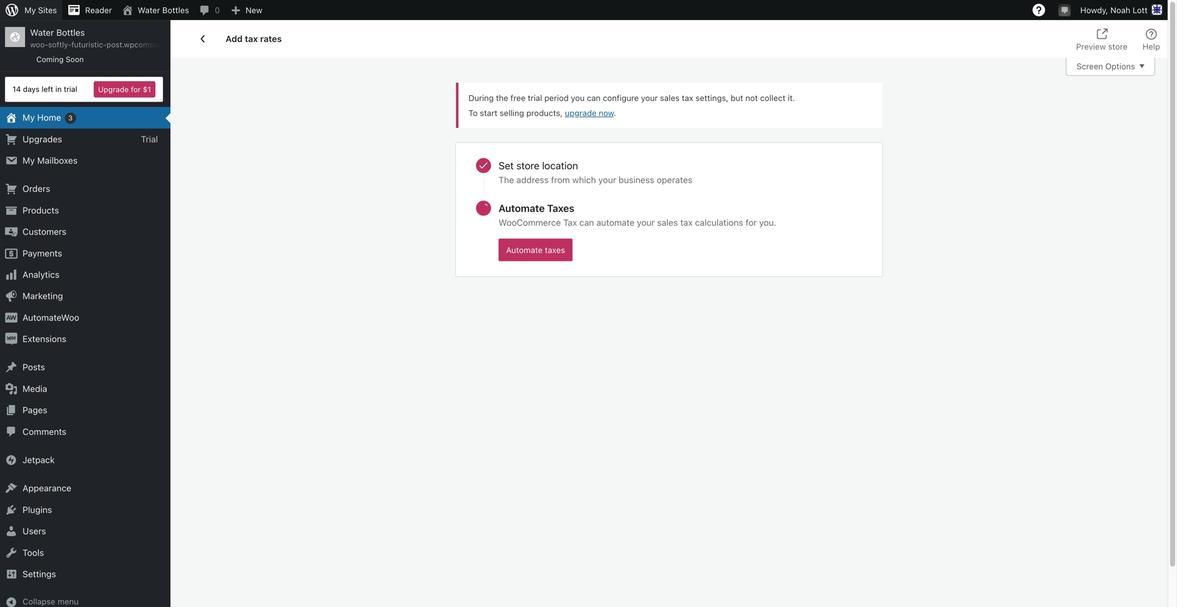 Task type: locate. For each thing, give the bounding box(es) containing it.
0 horizontal spatial water
[[30, 27, 54, 38]]

water up "woo-"
[[30, 27, 54, 38]]

automatewoo link
[[0, 307, 171, 328]]

upgrade for $1
[[98, 85, 151, 94]]

for left the $1
[[131, 85, 141, 94]]

0 vertical spatial can
[[587, 93, 601, 103]]

2 vertical spatial my
[[23, 155, 35, 166]]

add
[[226, 33, 243, 44]]

lott
[[1133, 5, 1148, 15]]

1 vertical spatial automate
[[506, 245, 543, 255]]

extensions link
[[0, 328, 171, 350]]

settings,
[[696, 93, 729, 103]]

period
[[545, 93, 569, 103]]

pages link
[[0, 400, 171, 421]]

tools
[[23, 547, 44, 558]]

1 vertical spatial store
[[517, 160, 540, 172]]

sales
[[660, 93, 680, 103], [658, 217, 678, 228]]

days
[[23, 85, 40, 94]]

the
[[496, 93, 509, 103]]

automate up woocommerce
[[499, 202, 545, 214]]

bottles left 0 link
[[162, 5, 189, 15]]

tax inside the during the free trial period you can configure your sales tax settings, but not collect it. to start selling products, upgrade now .
[[682, 93, 694, 103]]

appearance link
[[0, 478, 171, 499]]

left
[[42, 85, 53, 94]]

sales inside automate taxes woocommerce tax can automate your sales tax calculations for you.
[[658, 217, 678, 228]]

woocommerce
[[499, 217, 561, 228]]

automate for taxes
[[499, 202, 545, 214]]

post.wpcomstaging.com
[[107, 40, 193, 49]]

store
[[1109, 42, 1128, 51], [517, 160, 540, 172]]

your inside set store location the address from which your business operates
[[599, 175, 617, 185]]

automate taxes
[[506, 245, 565, 255]]

0 horizontal spatial for
[[131, 85, 141, 94]]

0 vertical spatial tax
[[245, 33, 258, 44]]

can right 'tax'
[[580, 217, 594, 228]]

can inside the during the free trial period you can configure your sales tax settings, but not collect it. to start selling products, upgrade now .
[[587, 93, 601, 103]]

bottles
[[162, 5, 189, 15], [56, 27, 85, 38]]

futuristic-
[[71, 40, 107, 49]]

my down upgrades
[[23, 155, 35, 166]]

store up address
[[517, 160, 540, 172]]

calculations
[[695, 217, 744, 228]]

address
[[517, 175, 549, 185]]

trial
[[64, 85, 77, 94], [528, 93, 543, 103]]

bottles for water bottles woo-softly-futuristic-post.wpcomstaging.com coming soon
[[56, 27, 85, 38]]

tax right add
[[245, 33, 258, 44]]

users link
[[0, 521, 171, 542]]

analytics link
[[0, 264, 171, 285]]

water for water bottles
[[138, 5, 160, 15]]

0 vertical spatial my
[[24, 5, 36, 15]]

my for my home 3
[[23, 112, 35, 123]]

your
[[641, 93, 658, 103], [599, 175, 617, 185], [637, 217, 655, 228]]

water inside water bottles woo-softly-futuristic-post.wpcomstaging.com coming soon
[[30, 27, 54, 38]]

plugins
[[23, 504, 52, 515]]

trial right in
[[64, 85, 77, 94]]

my sites
[[24, 5, 57, 15]]

from
[[551, 175, 570, 185]]

settings
[[23, 569, 56, 579]]

1 horizontal spatial for
[[746, 217, 757, 228]]

0 vertical spatial your
[[641, 93, 658, 103]]

0 vertical spatial for
[[131, 85, 141, 94]]

bottles inside water bottles woo-softly-futuristic-post.wpcomstaging.com coming soon
[[56, 27, 85, 38]]

automatewoo
[[23, 312, 79, 323]]

1 horizontal spatial water
[[138, 5, 160, 15]]

0 vertical spatial bottles
[[162, 5, 189, 15]]

automate down woocommerce
[[506, 245, 543, 255]]

comments link
[[0, 421, 171, 442]]

my mailboxes link
[[0, 150, 171, 171]]

water
[[138, 5, 160, 15], [30, 27, 54, 38]]

0 horizontal spatial bottles
[[56, 27, 85, 38]]

automate taxes button
[[499, 239, 573, 261]]

1 vertical spatial can
[[580, 217, 594, 228]]

water up post.wpcomstaging.com
[[138, 5, 160, 15]]

my left 'home' at the top left
[[23, 112, 35, 123]]

trial inside main menu navigation
[[64, 85, 77, 94]]

main menu navigation
[[0, 20, 193, 607]]

your inside the during the free trial period you can configure your sales tax settings, but not collect it. to start selling products, upgrade now .
[[641, 93, 658, 103]]

media
[[23, 383, 47, 394]]

tax left 'settings,'
[[682, 93, 694, 103]]

my inside toolbar navigation
[[24, 5, 36, 15]]

add tax rates
[[226, 33, 282, 44]]

noah
[[1111, 5, 1131, 15]]

screen options
[[1077, 61, 1136, 71]]

payments link
[[0, 243, 171, 264]]

your right configure
[[641, 93, 658, 103]]

not
[[746, 93, 758, 103]]

your right automate
[[637, 217, 655, 228]]

0 vertical spatial sales
[[660, 93, 680, 103]]

orders
[[23, 184, 50, 194]]

collapse menu
[[23, 597, 79, 606]]

1 vertical spatial tax
[[682, 93, 694, 103]]

trial inside the during the free trial period you can configure your sales tax settings, but not collect it. to start selling products, upgrade now .
[[528, 93, 543, 103]]

orders link
[[0, 178, 171, 200]]

your right which
[[599, 175, 617, 185]]

tax
[[245, 33, 258, 44], [682, 93, 694, 103], [681, 217, 693, 228]]

bottles up softly-
[[56, 27, 85, 38]]

automate inside automate taxes woocommerce tax can automate your sales tax calculations for you.
[[499, 202, 545, 214]]

sales left 'settings,'
[[660, 93, 680, 103]]

store for set
[[517, 160, 540, 172]]

store inside set store location the address from which your business operates
[[517, 160, 540, 172]]

soon
[[66, 55, 84, 64]]

1 vertical spatial for
[[746, 217, 757, 228]]

1 vertical spatial sales
[[658, 217, 678, 228]]

tab list
[[1069, 20, 1168, 58]]

automate for taxes
[[506, 245, 543, 255]]

preview store button
[[1069, 20, 1136, 58]]

preview
[[1077, 42, 1107, 51]]

can up upgrade now "link"
[[587, 93, 601, 103]]

during
[[469, 93, 494, 103]]

posts
[[23, 362, 45, 372]]

appearance
[[23, 483, 71, 493]]

my left sites
[[24, 5, 36, 15]]

1 horizontal spatial trial
[[528, 93, 543, 103]]

which
[[573, 175, 596, 185]]

0 vertical spatial store
[[1109, 42, 1128, 51]]

tax left calculations
[[681, 217, 693, 228]]

upgrade for $1 button
[[94, 81, 156, 98]]

my for my sites
[[24, 5, 36, 15]]

for left you.
[[746, 217, 757, 228]]

howdy, noah lott
[[1081, 5, 1148, 15]]

but
[[731, 93, 744, 103]]

1 vertical spatial water
[[30, 27, 54, 38]]

1 horizontal spatial bottles
[[162, 5, 189, 15]]

1 vertical spatial bottles
[[56, 27, 85, 38]]

now
[[599, 108, 614, 118]]

automate inside button
[[506, 245, 543, 255]]

1 horizontal spatial store
[[1109, 42, 1128, 51]]

bottles inside water bottles link
[[162, 5, 189, 15]]

sales down operates
[[658, 217, 678, 228]]

my for my mailboxes
[[23, 155, 35, 166]]

0 vertical spatial water
[[138, 5, 160, 15]]

home
[[37, 112, 61, 123]]

for inside button
[[131, 85, 141, 94]]

trial right free
[[528, 93, 543, 103]]

water inside toolbar navigation
[[138, 5, 160, 15]]

it.
[[788, 93, 796, 103]]

0 horizontal spatial store
[[517, 160, 540, 172]]

1 vertical spatial my
[[23, 112, 35, 123]]

help button
[[1136, 20, 1168, 58]]

0 horizontal spatial trial
[[64, 85, 77, 94]]

tab list containing preview store
[[1069, 20, 1168, 58]]

1 vertical spatial your
[[599, 175, 617, 185]]

0 vertical spatial automate
[[499, 202, 545, 214]]

automate
[[499, 202, 545, 214], [506, 245, 543, 255]]

bottles for water bottles
[[162, 5, 189, 15]]

2 vertical spatial your
[[637, 217, 655, 228]]

can
[[587, 93, 601, 103], [580, 217, 594, 228]]

softly-
[[48, 40, 71, 49]]

preview store
[[1077, 42, 1128, 51]]

store inside button
[[1109, 42, 1128, 51]]

store up options
[[1109, 42, 1128, 51]]

trial
[[141, 134, 158, 144]]

2 vertical spatial tax
[[681, 217, 693, 228]]

mailboxes
[[37, 155, 78, 166]]



Task type: vqa. For each thing, say whether or not it's contained in the screenshot.
the bottommost Enable
no



Task type: describe. For each thing, give the bounding box(es) containing it.
reader
[[85, 5, 112, 15]]

howdy,
[[1081, 5, 1109, 15]]

set
[[499, 160, 514, 172]]

users
[[23, 526, 46, 536]]

can inside automate taxes woocommerce tax can automate your sales tax calculations for you.
[[580, 217, 594, 228]]

customers
[[23, 226, 67, 237]]

marketing
[[23, 291, 63, 301]]

water bottles link
[[117, 0, 194, 20]]

in
[[55, 85, 62, 94]]

upgrade
[[98, 85, 129, 94]]

14 days left in trial
[[13, 85, 77, 94]]

settings link
[[0, 563, 171, 585]]

analytics
[[23, 269, 59, 280]]

selling
[[500, 108, 524, 118]]

tools link
[[0, 542, 171, 563]]

options
[[1106, 61, 1136, 71]]

collapse menu button
[[0, 592, 171, 607]]

water for water bottles woo-softly-futuristic-post.wpcomstaging.com coming soon
[[30, 27, 54, 38]]

notification image
[[1060, 4, 1070, 14]]

marketing link
[[0, 285, 171, 307]]

products link
[[0, 200, 171, 221]]

pages
[[23, 405, 47, 415]]

configure
[[603, 93, 639, 103]]

you
[[571, 93, 585, 103]]

location
[[542, 160, 578, 172]]

collect
[[761, 93, 786, 103]]

products,
[[527, 108, 563, 118]]

for inside automate taxes woocommerce tax can automate your sales tax calculations for you.
[[746, 217, 757, 228]]

3
[[68, 114, 73, 122]]

tax
[[564, 217, 577, 228]]

screen
[[1077, 61, 1104, 71]]

free
[[511, 93, 526, 103]]

my home 3
[[23, 112, 73, 123]]

your inside automate taxes woocommerce tax can automate your sales tax calculations for you.
[[637, 217, 655, 228]]

collapse
[[23, 597, 55, 606]]

during the free trial period you can configure your sales tax settings, but not collect it. to start selling products, upgrade now .
[[469, 93, 796, 118]]

upgrade
[[565, 108, 597, 118]]

reader link
[[62, 0, 117, 20]]

water bottles
[[138, 5, 189, 15]]

new
[[246, 5, 263, 15]]

my sites link
[[0, 0, 62, 20]]

jetpack
[[23, 455, 55, 465]]

tax inside automate taxes woocommerce tax can automate your sales tax calculations for you.
[[681, 217, 693, 228]]

media link
[[0, 378, 171, 400]]

operates
[[657, 175, 693, 185]]

water bottles woo-softly-futuristic-post.wpcomstaging.com coming soon
[[30, 27, 193, 64]]

start
[[480, 108, 498, 118]]

jetpack link
[[0, 449, 171, 471]]

products
[[23, 205, 59, 215]]

posts link
[[0, 357, 171, 378]]

comments
[[23, 426, 66, 437]]

screen options button
[[1067, 57, 1156, 76]]

store for preview
[[1109, 42, 1128, 51]]

sales inside the during the free trial period you can configure your sales tax settings, but not collect it. to start selling products, upgrade now .
[[660, 93, 680, 103]]

business
[[619, 175, 655, 185]]

my mailboxes
[[23, 155, 78, 166]]

upgrades
[[23, 134, 62, 144]]

woo-
[[30, 40, 48, 49]]

sites
[[38, 5, 57, 15]]

new link
[[225, 0, 268, 20]]

taxes
[[545, 245, 565, 255]]

automate
[[597, 217, 635, 228]]

.
[[614, 108, 617, 118]]

upgrade now link
[[565, 108, 614, 118]]

plugins link
[[0, 499, 171, 521]]

help
[[1143, 42, 1161, 51]]

set store location the address from which your business operates
[[499, 160, 693, 185]]

payments
[[23, 248, 62, 258]]

toolbar navigation
[[0, 0, 1168, 23]]

0 link
[[194, 0, 225, 20]]

14
[[13, 85, 21, 94]]

menu
[[58, 597, 79, 606]]



